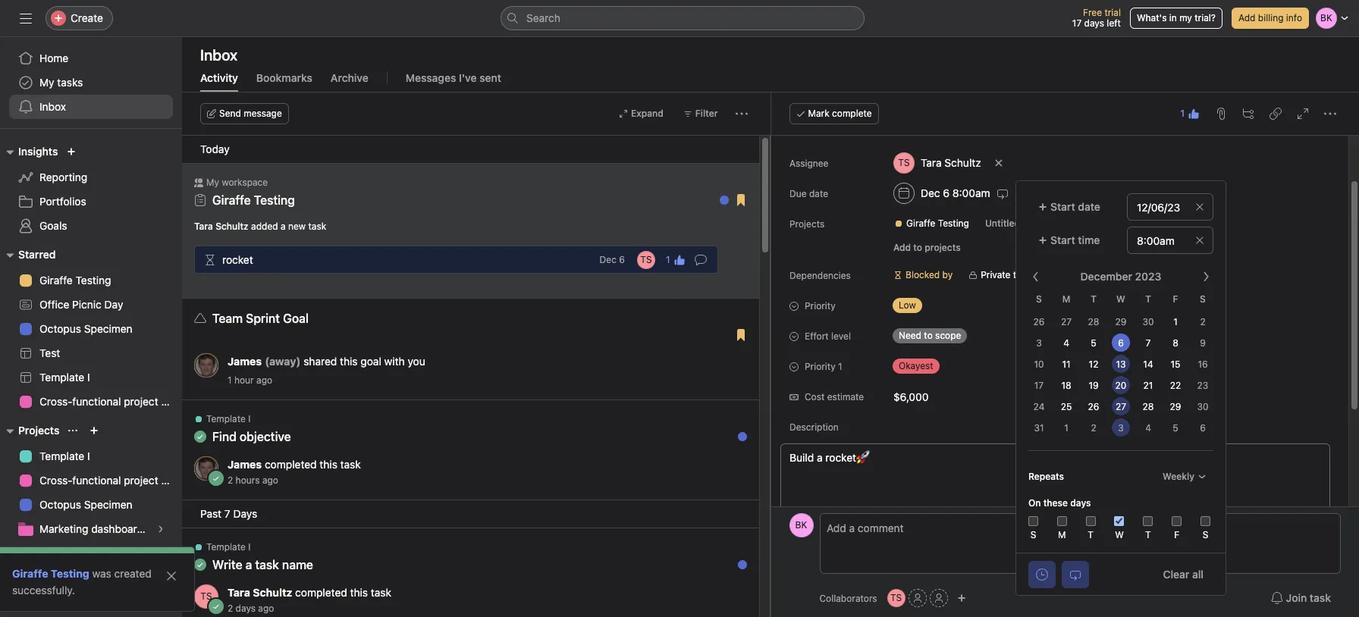 Task type: describe. For each thing, give the bounding box(es) containing it.
s down next month image
[[1200, 294, 1206, 305]]

date for due date
[[809, 188, 828, 200]]

1 left 0 comments icon
[[666, 254, 670, 265]]

giraffe testing link up invite
[[9, 566, 173, 590]]

testing inside the projects element
[[76, 571, 111, 584]]

more actions image
[[736, 108, 748, 120]]

remove assignee image
[[994, 159, 1003, 168]]

priority 1
[[805, 361, 842, 373]]

scope
[[935, 330, 961, 341]]

template i up find objective
[[206, 414, 251, 425]]

giraffe testing up successfully.
[[12, 568, 89, 580]]

office picnic day link
[[9, 293, 173, 317]]

0 horizontal spatial ts button
[[194, 585, 219, 609]]

archive notification image
[[730, 316, 742, 329]]

shared
[[304, 355, 337, 368]]

schultz for tara schultz
[[945, 156, 981, 169]]

invite button
[[14, 584, 80, 612]]

remove image
[[1196, 236, 1205, 245]]

s down previous month icon
[[1037, 294, 1042, 305]]

2 ja button from the top
[[194, 457, 219, 481]]

0 horizontal spatial 5
[[1091, 338, 1097, 349]]

section
[[1023, 218, 1055, 229]]

Due date text field
[[1128, 193, 1214, 221]]

james for template
[[228, 458, 262, 471]]

portfolios
[[39, 195, 86, 208]]

trial?
[[1195, 12, 1216, 24]]

due date
[[789, 188, 828, 200]]

task link
[[9, 542, 173, 566]]

1 vertical spatial w
[[1116, 530, 1124, 541]]

giraffe inside the projects element
[[39, 571, 73, 584]]

team
[[212, 312, 243, 326]]

12
[[1089, 359, 1099, 370]]

11
[[1063, 359, 1071, 370]]

add for add billing info
[[1239, 12, 1256, 24]]

home link
[[9, 46, 173, 71]]

dependencies
[[789, 270, 851, 281]]

1 up 8
[[1174, 316, 1178, 328]]

1 vertical spatial f
[[1175, 530, 1180, 541]]

1 horizontal spatial 3
[[1119, 423, 1124, 434]]

add for add to projects
[[893, 242, 911, 253]]

0 vertical spatial f
[[1173, 294, 1179, 305]]

what's in my trial? button
[[1131, 8, 1223, 29]]

search list box
[[501, 6, 865, 30]]

cross-functional project plan inside starred element
[[39, 395, 182, 408]]

ja for 2nd ja button from the top of the page
[[201, 463, 211, 474]]

this for i
[[350, 587, 368, 599]]

ago inside the james completed this task 2 hours ago
[[262, 475, 278, 486]]

invite
[[43, 591, 70, 604]]

2 s checkbox from the left
[[1201, 517, 1211, 527]]

add billing info button
[[1232, 8, 1310, 29]]

s up all
[[1203, 530, 1209, 541]]

1 left attachments: add a file to this task, rocket image
[[1181, 108, 1185, 119]]

add time image
[[1036, 569, 1049, 581]]

full screen image
[[1297, 108, 1310, 120]]

left
[[1107, 17, 1121, 29]]

2 project from the top
[[124, 474, 158, 487]]

mark complete button
[[789, 103, 879, 124]]

join task button
[[1261, 585, 1341, 612]]

december
[[1081, 270, 1133, 283]]

completed inside tara schultz completed this task 2 days ago
[[295, 587, 347, 599]]

testing inside starred element
[[76, 274, 111, 287]]

bookmarks link
[[256, 71, 313, 92]]

december 2023 button
[[1071, 263, 1187, 291]]

show options, current sort, top image
[[69, 426, 78, 436]]

on
[[1029, 498, 1041, 509]]

completed inside the james completed this task 2 hours ago
[[265, 458, 317, 471]]

search button
[[501, 6, 865, 30]]

1 horizontal spatial 29
[[1170, 401, 1182, 413]]

private
[[981, 269, 1011, 281]]

plan inside the projects element
[[161, 474, 182, 487]]

rocket🚀
[[825, 451, 870, 464]]

attachments: add a file to this task, rocket image
[[1216, 108, 1228, 120]]

9
[[1200, 338, 1206, 349]]

tara schultz
[[921, 156, 981, 169]]

archive all image
[[730, 181, 742, 193]]

template inside starred element
[[39, 371, 84, 384]]

s down on
[[1031, 530, 1037, 541]]

functional inside the projects element
[[72, 474, 121, 487]]

was created successfully.
[[12, 568, 152, 597]]

all
[[1193, 568, 1204, 581]]

add to projects
[[893, 242, 961, 253]]

portfolios link
[[9, 190, 173, 214]]

octopus specimen for functional
[[39, 499, 133, 511]]

free trial 17 days left
[[1073, 7, 1121, 29]]

messages i've sent link
[[406, 71, 502, 92]]

previous month image
[[1030, 271, 1043, 283]]

24
[[1034, 401, 1045, 413]]

hour
[[234, 375, 254, 386]]

1 vertical spatial 26
[[1088, 401, 1100, 413]]

dec for dec 6
[[600, 254, 617, 266]]

mark complete
[[808, 108, 872, 119]]

1 vertical spatial days
[[1071, 498, 1091, 509]]

insights
[[18, 145, 58, 158]]

template up write
[[206, 542, 246, 553]]

what's
[[1137, 12, 1167, 24]]

workspace
[[222, 177, 268, 188]]

i up write a task name
[[248, 542, 251, 553]]

0 vertical spatial 4
[[1064, 338, 1070, 349]]

cost estimate
[[805, 392, 864, 403]]

1 vertical spatial 17
[[1035, 380, 1044, 392]]

ts for rightmost ts button
[[891, 593, 902, 604]]

effort level
[[805, 331, 851, 342]]

clear due date image
[[1196, 203, 1205, 212]]

0 vertical spatial inbox
[[200, 46, 238, 64]]

1 ja button from the top
[[194, 354, 219, 378]]

octopus for office
[[39, 322, 81, 335]]

1 down "25"
[[1065, 423, 1069, 434]]

start for start date
[[1051, 200, 1076, 213]]

15
[[1171, 359, 1181, 370]]

1 horizontal spatial 4
[[1146, 423, 1152, 434]]

my tasks
[[39, 76, 83, 89]]

inbox link
[[9, 95, 173, 119]]

dec 6
[[600, 254, 625, 266]]

1 s checkbox from the left
[[1029, 517, 1039, 527]]

template i link inside starred element
[[9, 366, 173, 390]]

remove from bookmarks image
[[706, 181, 718, 193]]

goal
[[361, 355, 382, 368]]

start time
[[1051, 234, 1101, 247]]

a for write a task name
[[246, 558, 252, 572]]

2 down 19
[[1091, 423, 1097, 434]]

14
[[1144, 359, 1154, 370]]

repeats
[[1029, 471, 1065, 483]]

template i up write
[[206, 542, 251, 553]]

1 vertical spatial 28
[[1143, 401, 1154, 413]]

to for scope
[[924, 330, 933, 341]]

hours
[[236, 475, 260, 486]]

21
[[1144, 380, 1154, 392]]

2 up 9
[[1201, 316, 1206, 328]]

james for team
[[228, 355, 262, 368]]

giraffe testing link up picnic
[[9, 269, 173, 293]]

project inside starred element
[[124, 395, 158, 408]]

join task
[[1287, 592, 1332, 605]]

16
[[1198, 359, 1208, 370]]

19
[[1089, 380, 1099, 392]]

1 horizontal spatial ts button
[[637, 251, 656, 269]]

0 horizontal spatial 30
[[1143, 316, 1154, 328]]

0 vertical spatial 29
[[1116, 316, 1127, 328]]

1 cross-functional project plan link from the top
[[9, 390, 182, 414]]

dec 6 button
[[600, 254, 625, 266]]

create
[[71, 11, 103, 24]]

tara schultz button
[[887, 149, 988, 177]]

task inside main content
[[1013, 269, 1031, 281]]

0 vertical spatial 1 button
[[1176, 103, 1205, 124]]

archive
[[331, 71, 369, 84]]

level
[[831, 331, 851, 342]]

schultz for tara schultz completed this task 2 days ago
[[253, 587, 292, 599]]

new image
[[67, 147, 76, 156]]

giraffe inside starred element
[[39, 274, 73, 287]]

0 vertical spatial 27
[[1061, 316, 1072, 328]]

task name
[[255, 558, 313, 572]]

message
[[244, 108, 282, 119]]

(away)
[[265, 355, 301, 368]]

6 inside dropdown button
[[943, 187, 950, 200]]

marketing
[[39, 523, 88, 536]]

on these days
[[1029, 498, 1091, 509]]

weekly
[[1163, 471, 1195, 483]]

2 horizontal spatial ts button
[[887, 590, 906, 608]]

dashboards
[[91, 523, 149, 536]]

i've
[[459, 71, 477, 84]]

1 t checkbox from the left
[[1086, 517, 1096, 527]]

2 inside the james completed this task 2 hours ago
[[228, 475, 233, 486]]

0 vertical spatial m
[[1063, 294, 1071, 305]]

past 7 days
[[200, 508, 257, 521]]

plan inside starred element
[[161, 395, 182, 408]]

projects inside dropdown button
[[18, 424, 59, 437]]

days inside free trial 17 days left
[[1085, 17, 1105, 29]]

31
[[1035, 423, 1044, 434]]

giraffe testing link down the workspace on the top left of page
[[212, 193, 295, 207]]

my for my workspace
[[206, 177, 219, 188]]

this for sprint goal
[[340, 355, 358, 368]]

functional inside starred element
[[72, 395, 121, 408]]

10
[[1035, 359, 1044, 370]]

dec for dec 6 8:00am
[[921, 187, 940, 200]]

0 vertical spatial a
[[281, 221, 286, 232]]

octopus specimen link for functional
[[9, 493, 173, 517]]

copy task link image
[[1270, 108, 1282, 120]]

effort
[[805, 331, 829, 342]]

new project or portfolio image
[[90, 426, 99, 436]]

0 comments image
[[695, 254, 707, 266]]

archive notifications image for write a task name
[[730, 546, 742, 558]]

marketing dashboards
[[39, 523, 149, 536]]

tasks
[[57, 76, 83, 89]]

okayest button
[[887, 356, 978, 377]]

task inside 'button'
[[1310, 592, 1332, 605]]

see details, marketing dashboards image
[[156, 525, 165, 534]]

hide sidebar image
[[20, 12, 32, 24]]

2 t checkbox from the left
[[1144, 517, 1154, 527]]

blocked
[[906, 269, 940, 281]]

days inside tara schultz completed this task 2 days ago
[[236, 603, 256, 615]]



Task type: vqa. For each thing, say whether or not it's contained in the screenshot.


Task type: locate. For each thing, give the bounding box(es) containing it.
expand
[[631, 108, 664, 119]]

my for my tasks
[[39, 76, 54, 89]]

send message
[[219, 108, 282, 119]]

s checkbox right f option
[[1201, 517, 1211, 527]]

octopus specimen link up marketing dashboards at the bottom
[[9, 493, 173, 517]]

a right build
[[817, 451, 823, 464]]

starred
[[18, 248, 56, 261]]

search
[[527, 11, 561, 24]]

0 horizontal spatial schultz
[[216, 221, 249, 232]]

2 vertical spatial tara
[[228, 587, 250, 599]]

this inside tara schultz completed this task 2 days ago
[[350, 587, 368, 599]]

a left new
[[281, 221, 286, 232]]

dec inside dec 6 8:00am dropdown button
[[921, 187, 940, 200]]

ts right dec 6 button
[[641, 254, 652, 265]]

1 vertical spatial project
[[124, 474, 158, 487]]

w down "december 2023" on the right of page
[[1117, 294, 1126, 305]]

dec 6 8:00am
[[921, 187, 990, 200]]

rocket dialog
[[771, 66, 1360, 618]]

start inside start date button
[[1051, 200, 1076, 213]]

octopus up marketing
[[39, 499, 81, 511]]

date for start date
[[1078, 200, 1101, 213]]

1
[[1181, 108, 1185, 119], [666, 254, 670, 265], [1174, 316, 1178, 328], [838, 361, 842, 373], [228, 375, 232, 386], [1065, 423, 1069, 434]]

template i down show options, current sort, top icon
[[39, 450, 90, 463]]

giraffe testing link inside main content
[[888, 216, 975, 231]]

projects
[[925, 242, 961, 253]]

start up section at the right top of the page
[[1051, 200, 1076, 213]]

reporting link
[[9, 165, 173, 190]]

0 vertical spatial dec
[[921, 187, 940, 200]]

octopus specimen link for picnic
[[9, 317, 173, 341]]

2 octopus from the top
[[39, 499, 81, 511]]

inbox up activity at the top left
[[200, 46, 238, 64]]

a inside main content
[[817, 451, 823, 464]]

i up find objective
[[248, 414, 251, 425]]

1 cross-functional project plan from the top
[[39, 395, 182, 408]]

2 priority from the top
[[805, 361, 836, 373]]

james inside the james completed this task 2 hours ago
[[228, 458, 262, 471]]

1 archive notifications image from the top
[[730, 418, 742, 430]]

1 button
[[1176, 103, 1205, 124], [662, 249, 690, 270]]

ago inside tara schultz completed this task 2 days ago
[[258, 603, 274, 615]]

giraffe testing up projects
[[906, 218, 969, 229]]

giraffe testing link up successfully.
[[12, 568, 89, 580]]

add billing info
[[1239, 12, 1303, 24]]

2 james link from the top
[[228, 458, 262, 471]]

2 octopus specimen from the top
[[39, 499, 133, 511]]

specimen for functional
[[84, 499, 133, 511]]

0 vertical spatial ago
[[256, 375, 272, 386]]

1 functional from the top
[[72, 395, 121, 408]]

specimen inside the projects element
[[84, 499, 133, 511]]

template i link down new project or portfolio "image"
[[9, 445, 173, 469]]

send
[[219, 108, 241, 119]]

i inside the projects element
[[87, 450, 90, 463]]

repeats image inside dec 6 8:00am dropdown button
[[996, 187, 1008, 200]]

complete
[[832, 108, 872, 119]]

m down m option
[[1059, 530, 1066, 541]]

S checkbox
[[1029, 517, 1039, 527], [1201, 517, 1211, 527]]

i inside starred element
[[87, 371, 90, 384]]

1 horizontal spatial 5
[[1173, 423, 1179, 434]]

2 octopus specimen link from the top
[[9, 493, 173, 517]]

0 vertical spatial ja
[[201, 360, 211, 371]]

cross- inside the projects element
[[39, 474, 72, 487]]

tara inside tara schultz completed this task 2 days ago
[[228, 587, 250, 599]]

mark
[[808, 108, 830, 119]]

ja for 1st ja button
[[201, 360, 211, 371]]

template i down the "test" at the left
[[39, 371, 90, 384]]

2 left hours
[[228, 475, 233, 486]]

dec
[[921, 187, 940, 200], [600, 254, 617, 266]]

2 plan from the top
[[161, 474, 182, 487]]

m
[[1063, 294, 1071, 305], [1059, 530, 1066, 541]]

insights button
[[0, 143, 58, 161]]

untitled section
[[985, 218, 1055, 229]]

5
[[1091, 338, 1097, 349], [1173, 423, 1179, 434]]

a for build a rocket🚀
[[817, 451, 823, 464]]

ts for leftmost ts button
[[201, 591, 212, 602]]

2 ja from the top
[[201, 463, 211, 474]]

octopus inside the projects element
[[39, 499, 81, 511]]

28 down 21
[[1143, 401, 1154, 413]]

octopus
[[39, 322, 81, 335], [39, 499, 81, 511]]

0 vertical spatial projects
[[789, 219, 825, 230]]

1 horizontal spatial schultz
[[253, 587, 292, 599]]

0 horizontal spatial dec
[[600, 254, 617, 266]]

ago down tara schultz link
[[258, 603, 274, 615]]

giraffe testing up office picnic day
[[39, 274, 111, 287]]

ja button left hour
[[194, 354, 219, 378]]

0 vertical spatial w
[[1117, 294, 1126, 305]]

1 horizontal spatial inbox
[[200, 46, 238, 64]]

1 vertical spatial 29
[[1170, 401, 1182, 413]]

to left projects
[[913, 242, 922, 253]]

schultz down write a task name
[[253, 587, 292, 599]]

7 days
[[224, 508, 257, 521]]

testing up office picnic day link
[[76, 274, 111, 287]]

0 horizontal spatial t checkbox
[[1086, 517, 1096, 527]]

1 vertical spatial template i link
[[9, 445, 173, 469]]

ts for ts button to the middle
[[641, 254, 652, 265]]

0 vertical spatial cross-functional project plan link
[[9, 390, 182, 414]]

0 vertical spatial to
[[913, 242, 922, 253]]

task inside tara schultz completed this task 2 days ago
[[371, 587, 392, 599]]

start left 'time'
[[1051, 234, 1076, 247]]

1 vertical spatial octopus specimen link
[[9, 493, 173, 517]]

1 vertical spatial 5
[[1173, 423, 1179, 434]]

giraffe testing inside starred element
[[39, 274, 111, 287]]

start date button
[[1029, 193, 1115, 221]]

1 vertical spatial date
[[1078, 200, 1101, 213]]

octopus specimen
[[39, 322, 133, 335], [39, 499, 133, 511]]

0 vertical spatial days
[[1085, 17, 1105, 29]]

W checkbox
[[1115, 517, 1125, 527]]

functional
[[72, 395, 121, 408], [72, 474, 121, 487]]

ago right hour
[[256, 375, 272, 386]]

1 left hour
[[228, 375, 232, 386]]

priority for priority 1
[[805, 361, 836, 373]]

0 vertical spatial james link
[[228, 355, 262, 368]]

task
[[308, 221, 326, 232], [1013, 269, 1031, 281], [340, 458, 361, 471], [371, 587, 392, 599], [1310, 592, 1332, 605]]

F checkbox
[[1172, 517, 1182, 527]]

specimen for picnic
[[84, 322, 133, 335]]

octopus specimen down picnic
[[39, 322, 133, 335]]

inbox inside global element
[[39, 100, 66, 113]]

1 cross- from the top
[[39, 395, 72, 408]]

octopus inside starred element
[[39, 322, 81, 335]]

date inside button
[[1078, 200, 1101, 213]]

date up 'time'
[[1078, 200, 1101, 213]]

giraffe inside main content
[[906, 218, 935, 229]]

octopus down office at the left
[[39, 322, 81, 335]]

schultz inside dropdown button
[[945, 156, 981, 169]]

8
[[1173, 338, 1179, 349]]

ago
[[256, 375, 272, 386], [262, 475, 278, 486], [258, 603, 274, 615]]

0 vertical spatial 30
[[1143, 316, 1154, 328]]

2 horizontal spatial schultz
[[945, 156, 981, 169]]

testing inside main content
[[938, 218, 969, 229]]

james (away) shared this goal with you 1 hour ago
[[228, 355, 426, 386]]

2 vertical spatial a
[[246, 558, 252, 572]]

1 horizontal spatial 26
[[1088, 401, 1100, 413]]

29 up '13'
[[1116, 316, 1127, 328]]

1 horizontal spatial 28
[[1143, 401, 1154, 413]]

close image
[[165, 571, 178, 583]]

26 up 10
[[1034, 316, 1045, 328]]

1 vertical spatial priority
[[805, 361, 836, 373]]

next month image
[[1200, 271, 1212, 283]]

cost
[[805, 392, 825, 403]]

2 template i link from the top
[[9, 445, 173, 469]]

octopus specimen link down picnic
[[9, 317, 173, 341]]

cross-functional project plan link up new project or portfolio "image"
[[9, 390, 182, 414]]

write
[[212, 558, 242, 572]]

projects button
[[0, 422, 59, 440]]

untitled
[[985, 218, 1020, 229]]

1 horizontal spatial 1 button
[[1176, 103, 1205, 124]]

0 vertical spatial start
[[1051, 200, 1076, 213]]

giraffe testing down the workspace on the top left of page
[[212, 193, 295, 207]]

add or remove collaborators image
[[957, 594, 966, 603]]

0 vertical spatial add
[[1239, 12, 1256, 24]]

30 up 7
[[1143, 316, 1154, 328]]

ts button right collaborators
[[887, 590, 906, 608]]

ago right hours
[[262, 475, 278, 486]]

0 horizontal spatial 1 button
[[662, 249, 690, 270]]

new
[[288, 221, 306, 232]]

cross- up marketing
[[39, 474, 72, 487]]

0 horizontal spatial s checkbox
[[1029, 517, 1039, 527]]

1 vertical spatial 27
[[1116, 401, 1127, 413]]

template i inside the projects element
[[39, 450, 90, 463]]

more actions for this task image
[[1325, 108, 1337, 120]]

s
[[1037, 294, 1042, 305], [1200, 294, 1206, 305], [1031, 530, 1037, 541], [1203, 530, 1209, 541]]

1 octopus specimen from the top
[[39, 322, 133, 335]]

james up hours
[[228, 458, 262, 471]]

octopus specimen inside the projects element
[[39, 499, 133, 511]]

2 horizontal spatial a
[[817, 451, 823, 464]]

f down f option
[[1175, 530, 1180, 541]]

add subtask image
[[1243, 108, 1255, 120]]

1 vertical spatial james link
[[228, 458, 262, 471]]

17 down 10
[[1035, 380, 1044, 392]]

ja
[[201, 360, 211, 371], [201, 463, 211, 474]]

4 up the 11
[[1064, 338, 1070, 349]]

0 vertical spatial 28
[[1088, 316, 1100, 328]]

octopus for cross-
[[39, 499, 81, 511]]

1 vertical spatial functional
[[72, 474, 121, 487]]

giraffe testing inside main content
[[906, 218, 969, 229]]

0 vertical spatial priority
[[805, 300, 836, 312]]

archive link
[[331, 71, 369, 92]]

giraffe testing inside the projects element
[[39, 571, 111, 584]]

add to projects button
[[887, 237, 968, 259]]

james up hour
[[228, 355, 262, 368]]

repeats image
[[996, 187, 1008, 200], [996, 187, 1008, 200]]

1 vertical spatial completed
[[295, 587, 347, 599]]

giraffe up office at the left
[[39, 274, 73, 287]]

starred button
[[0, 246, 56, 264]]

0 vertical spatial 3
[[1037, 338, 1042, 349]]

tara for tara schultz added a new task
[[194, 221, 213, 232]]

activity link
[[200, 71, 238, 92]]

2 cross- from the top
[[39, 474, 72, 487]]

0 horizontal spatial inbox
[[39, 100, 66, 113]]

1 horizontal spatial projects
[[789, 219, 825, 230]]

1 specimen from the top
[[84, 322, 133, 335]]

1 start from the top
[[1051, 200, 1076, 213]]

projects down due date
[[789, 219, 825, 230]]

priority
[[805, 300, 836, 312], [805, 361, 836, 373]]

0 horizontal spatial my
[[39, 76, 54, 89]]

archive notifications image for find objective
[[730, 418, 742, 430]]

main content
[[773, 66, 1347, 618]]

james link up hours
[[228, 458, 262, 471]]

1 vertical spatial james
[[228, 458, 262, 471]]

testing up the "added"
[[254, 193, 295, 207]]

giraffe testing
[[212, 193, 295, 207], [906, 218, 969, 229], [39, 274, 111, 287], [12, 568, 89, 580], [39, 571, 111, 584]]

activity
[[200, 71, 238, 84]]

build a rocket🚀
[[789, 451, 870, 464]]

17 left free
[[1073, 17, 1082, 29]]

template down the "test" at the left
[[39, 371, 84, 384]]

1 vertical spatial to
[[924, 330, 933, 341]]

1 james from the top
[[228, 355, 262, 368]]

1 horizontal spatial to
[[924, 330, 933, 341]]

1 vertical spatial schultz
[[216, 221, 249, 232]]

0 vertical spatial template i link
[[9, 366, 173, 390]]

3 up 10
[[1037, 338, 1042, 349]]

giraffe down my workspace
[[212, 193, 251, 207]]

create button
[[46, 6, 113, 30]]

project
[[124, 395, 158, 408], [124, 474, 158, 487]]

Cost estimate text field
[[887, 383, 1069, 410]]

2 down tara schultz link
[[228, 603, 233, 615]]

template i inside starred element
[[39, 371, 90, 384]]

added
[[251, 221, 278, 232]]

1 vertical spatial ja button
[[194, 457, 219, 481]]

cross-functional project plan up 'dashboards'
[[39, 474, 182, 487]]

2 specimen from the top
[[84, 499, 133, 511]]

tara up dependencies image
[[194, 221, 213, 232]]

add inside main content
[[893, 242, 911, 253]]

1 vertical spatial ja
[[201, 463, 211, 474]]

days left 'left'
[[1085, 17, 1105, 29]]

marketing dashboards link
[[9, 517, 173, 542]]

cross-functional project plan up new project or portfolio "image"
[[39, 395, 182, 408]]

1 vertical spatial 4
[[1146, 423, 1152, 434]]

billing
[[1259, 12, 1284, 24]]

to inside button
[[913, 242, 922, 253]]

2 horizontal spatial ts
[[891, 593, 902, 604]]

0 vertical spatial project
[[124, 395, 158, 408]]

to inside dropdown button
[[924, 330, 933, 341]]

tara schultz completed this task 2 days ago
[[228, 587, 392, 615]]

clear
[[1164, 568, 1190, 581]]

days right these
[[1071, 498, 1091, 509]]

created
[[114, 568, 152, 580]]

okayest
[[899, 360, 933, 372]]

t
[[1091, 294, 1097, 305], [1146, 294, 1152, 305], [1088, 530, 1094, 541], [1146, 530, 1151, 541]]

1 horizontal spatial 30
[[1198, 401, 1209, 413]]

days
[[1085, 17, 1105, 29], [1071, 498, 1091, 509], [236, 603, 256, 615]]

1 horizontal spatial 27
[[1116, 401, 1127, 413]]

main content containing tara schultz
[[773, 66, 1347, 618]]

schultz inside tara schultz completed this task 2 days ago
[[253, 587, 292, 599]]

testing up invite
[[51, 568, 89, 580]]

1 ja from the top
[[201, 360, 211, 371]]

1 button left 0 comments icon
[[662, 249, 690, 270]]

1 vertical spatial ago
[[262, 475, 278, 486]]

specimen up 'dashboards'
[[84, 499, 133, 511]]

private task
[[981, 269, 1031, 281]]

2 cross-functional project plan link from the top
[[9, 469, 182, 493]]

f up 8
[[1173, 294, 1179, 305]]

17 inside free trial 17 days left
[[1073, 17, 1082, 29]]

1 priority from the top
[[805, 300, 836, 312]]

specimen inside starred element
[[84, 322, 133, 335]]

james link
[[228, 355, 262, 368], [228, 458, 262, 471]]

1 vertical spatial projects
[[18, 424, 59, 437]]

1 down level
[[838, 361, 842, 373]]

set to repeat image
[[1070, 569, 1082, 581]]

1 vertical spatial this
[[320, 458, 338, 471]]

0 vertical spatial functional
[[72, 395, 121, 408]]

0 vertical spatial my
[[39, 76, 54, 89]]

starred element
[[0, 241, 182, 417]]

1 inside main content
[[838, 361, 842, 373]]

ts button down write
[[194, 585, 219, 609]]

by
[[942, 269, 953, 281]]

28 up 12
[[1088, 316, 1100, 328]]

2 vertical spatial ago
[[258, 603, 274, 615]]

home
[[39, 52, 68, 64]]

ago inside james (away) shared this goal with you 1 hour ago
[[256, 375, 272, 386]]

project up see details, marketing dashboards icon
[[124, 474, 158, 487]]

1 vertical spatial my
[[206, 177, 219, 188]]

tara inside dropdown button
[[921, 156, 942, 169]]

2 horizontal spatial tara
[[921, 156, 942, 169]]

2 archive notifications image from the top
[[730, 546, 742, 558]]

1 vertical spatial tara
[[194, 221, 213, 232]]

0 horizontal spatial 27
[[1061, 316, 1072, 328]]

start inside start time button
[[1051, 234, 1076, 247]]

add left billing
[[1239, 12, 1256, 24]]

20
[[1116, 380, 1127, 392]]

0 horizontal spatial 26
[[1034, 316, 1045, 328]]

priority for priority
[[805, 300, 836, 312]]

template inside the projects element
[[39, 450, 84, 463]]

30 down 23
[[1198, 401, 1209, 413]]

specimen down day in the left of the page
[[84, 322, 133, 335]]

1 vertical spatial a
[[817, 451, 823, 464]]

2 functional from the top
[[72, 474, 121, 487]]

0 horizontal spatial 29
[[1116, 316, 1127, 328]]

template i link down the "test" at the left
[[9, 366, 173, 390]]

cross-functional project plan inside the projects element
[[39, 474, 182, 487]]

1 vertical spatial cross-
[[39, 474, 72, 487]]

1 horizontal spatial t checkbox
[[1144, 517, 1154, 527]]

0 horizontal spatial 4
[[1064, 338, 1070, 349]]

1 vertical spatial inbox
[[39, 100, 66, 113]]

days down tara schultz link
[[236, 603, 256, 615]]

ja button
[[194, 354, 219, 378], [194, 457, 219, 481]]

james inside james (away) shared this goal with you 1 hour ago
[[228, 355, 262, 368]]

27 down 20
[[1116, 401, 1127, 413]]

0 vertical spatial ja button
[[194, 354, 219, 378]]

1 octopus from the top
[[39, 322, 81, 335]]

giraffe up successfully.
[[12, 568, 48, 580]]

2 vertical spatial this
[[350, 587, 368, 599]]

my workspace
[[206, 177, 268, 188]]

clear all button
[[1154, 561, 1214, 588]]

octopus specimen for picnic
[[39, 322, 133, 335]]

4 down 21
[[1146, 423, 1152, 434]]

archive notifications image
[[730, 418, 742, 430], [730, 546, 742, 558]]

0 horizontal spatial date
[[809, 188, 828, 200]]

today
[[200, 143, 230, 156]]

schultz for tara schultz added a new task
[[216, 221, 249, 232]]

testing down task link
[[76, 571, 111, 584]]

priority down effort
[[805, 361, 836, 373]]

template i link inside the projects element
[[9, 445, 173, 469]]

1 vertical spatial add
[[893, 242, 911, 253]]

my left "tasks" at the top left
[[39, 76, 54, 89]]

estimate
[[827, 392, 864, 403]]

1 plan from the top
[[161, 395, 182, 408]]

Due time text field
[[1128, 227, 1214, 254]]

projects inside main content
[[789, 219, 825, 230]]

to for projects
[[913, 242, 922, 253]]

cross- inside starred element
[[39, 395, 72, 408]]

i down test link
[[87, 371, 90, 384]]

start for start time
[[1051, 234, 1076, 247]]

1 project from the top
[[124, 395, 158, 408]]

dependencies image
[[204, 254, 216, 266]]

this inside james (away) shared this goal with you 1 hour ago
[[340, 355, 358, 368]]

ts inside rocket dialog
[[891, 593, 902, 604]]

0 horizontal spatial add
[[893, 242, 911, 253]]

goals link
[[9, 214, 173, 238]]

my inside "link"
[[39, 76, 54, 89]]

ja button left hours
[[194, 457, 219, 481]]

giraffe testing link up add to projects
[[888, 216, 975, 231]]

1 vertical spatial cross-functional project plan
[[39, 474, 182, 487]]

date inside main content
[[809, 188, 828, 200]]

day
[[104, 298, 123, 311]]

giraffe up invite
[[39, 571, 73, 584]]

18
[[1062, 380, 1072, 392]]

projects element
[[0, 417, 182, 618]]

low button
[[887, 295, 978, 316]]

test
[[39, 347, 60, 360]]

blocked by
[[906, 269, 953, 281]]

tara for tara schultz
[[921, 156, 942, 169]]

0 vertical spatial octopus
[[39, 322, 81, 335]]

1 template i link from the top
[[9, 366, 173, 390]]

template up find objective
[[206, 414, 246, 425]]

2 inside tara schultz completed this task 2 days ago
[[228, 603, 233, 615]]

picnic
[[72, 298, 102, 311]]

expand button
[[612, 103, 671, 124]]

M checkbox
[[1058, 517, 1067, 527]]

completed down task name
[[295, 587, 347, 599]]

start date
[[1051, 200, 1101, 213]]

sprint goal
[[246, 312, 309, 326]]

27 up the 11
[[1061, 316, 1072, 328]]

global element
[[0, 37, 182, 128]]

2 cross-functional project plan from the top
[[39, 474, 182, 487]]

1 vertical spatial 30
[[1198, 401, 1209, 413]]

0 vertical spatial 17
[[1073, 17, 1082, 29]]

messages
[[406, 71, 456, 84]]

0 vertical spatial archive notifications image
[[730, 418, 742, 430]]

1 inside james (away) shared this goal with you 1 hour ago
[[228, 375, 232, 386]]

0 vertical spatial plan
[[161, 395, 182, 408]]

0 horizontal spatial 3
[[1037, 338, 1042, 349]]

3 down 20
[[1119, 423, 1124, 434]]

insights element
[[0, 138, 182, 241]]

2 start from the top
[[1051, 234, 1076, 247]]

octopus specimen inside starred element
[[39, 322, 133, 335]]

1 vertical spatial dec
[[600, 254, 617, 266]]

reporting
[[39, 171, 87, 184]]

octopus specimen up marketing dashboards link
[[39, 499, 133, 511]]

1 james link from the top
[[228, 355, 262, 368]]

1 vertical spatial octopus
[[39, 499, 81, 511]]

this inside the james completed this task 2 hours ago
[[320, 458, 338, 471]]

1 vertical spatial octopus specimen
[[39, 499, 133, 511]]

1 vertical spatial m
[[1059, 530, 1066, 541]]

priority down dependencies
[[805, 300, 836, 312]]

giraffe
[[212, 193, 251, 207], [906, 218, 935, 229], [39, 274, 73, 287], [12, 568, 48, 580], [39, 571, 73, 584]]

1 octopus specimen link from the top
[[9, 317, 173, 341]]

task inside the james completed this task 2 hours ago
[[340, 458, 361, 471]]

project down test link
[[124, 395, 158, 408]]

t checkbox right m option
[[1086, 517, 1096, 527]]

tara schultz added a new task
[[194, 221, 326, 232]]

0 vertical spatial 26
[[1034, 316, 1045, 328]]

2 james from the top
[[228, 458, 262, 471]]

tara for tara schultz completed this task 2 days ago
[[228, 587, 250, 599]]

completed down find objective
[[265, 458, 317, 471]]

T checkbox
[[1086, 517, 1096, 527], [1144, 517, 1154, 527]]

0 horizontal spatial 28
[[1088, 316, 1100, 328]]



